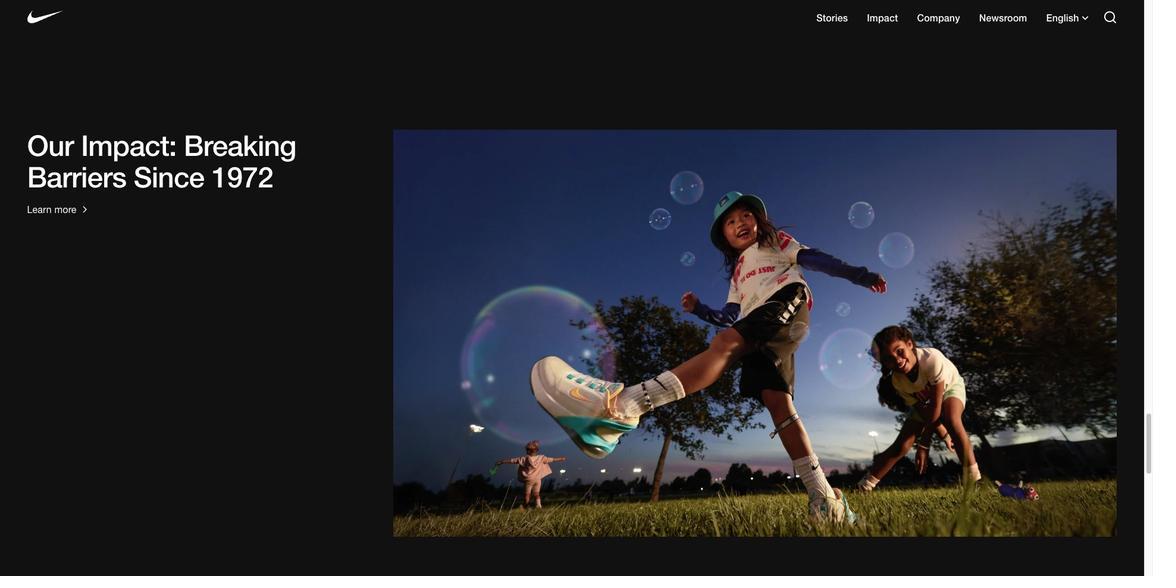 Task type: vqa. For each thing, say whether or not it's contained in the screenshot.
70
no



Task type: locate. For each thing, give the bounding box(es) containing it.
newsroom link
[[980, 12, 1028, 23]]

stories link
[[817, 12, 848, 23]]

breaking
[[184, 128, 296, 162]]

learn more
[[27, 204, 77, 215]]

company link
[[918, 12, 961, 23]]

barriers
[[27, 159, 126, 193]]

since
[[134, 159, 204, 193]]

stories
[[817, 12, 848, 23]]

english button
[[1047, 12, 1089, 23]]

more
[[54, 204, 77, 215]]

our impact: breaking barriers since 1972
[[27, 128, 296, 193]]

newsroom
[[980, 12, 1028, 23]]

fy22 nir cover photo 3000x2000 image
[[394, 130, 1118, 537]]

impact:
[[81, 128, 176, 162]]



Task type: describe. For each thing, give the bounding box(es) containing it.
1972
[[212, 159, 273, 193]]

impact link
[[868, 12, 899, 23]]

impact
[[868, 12, 899, 23]]

our
[[27, 128, 74, 162]]

english
[[1047, 12, 1080, 23]]

learn
[[27, 204, 52, 215]]

company
[[918, 12, 961, 23]]

home image
[[27, 7, 63, 27]]

open search image
[[1103, 10, 1118, 24]]

learn more link
[[27, 204, 88, 215]]



